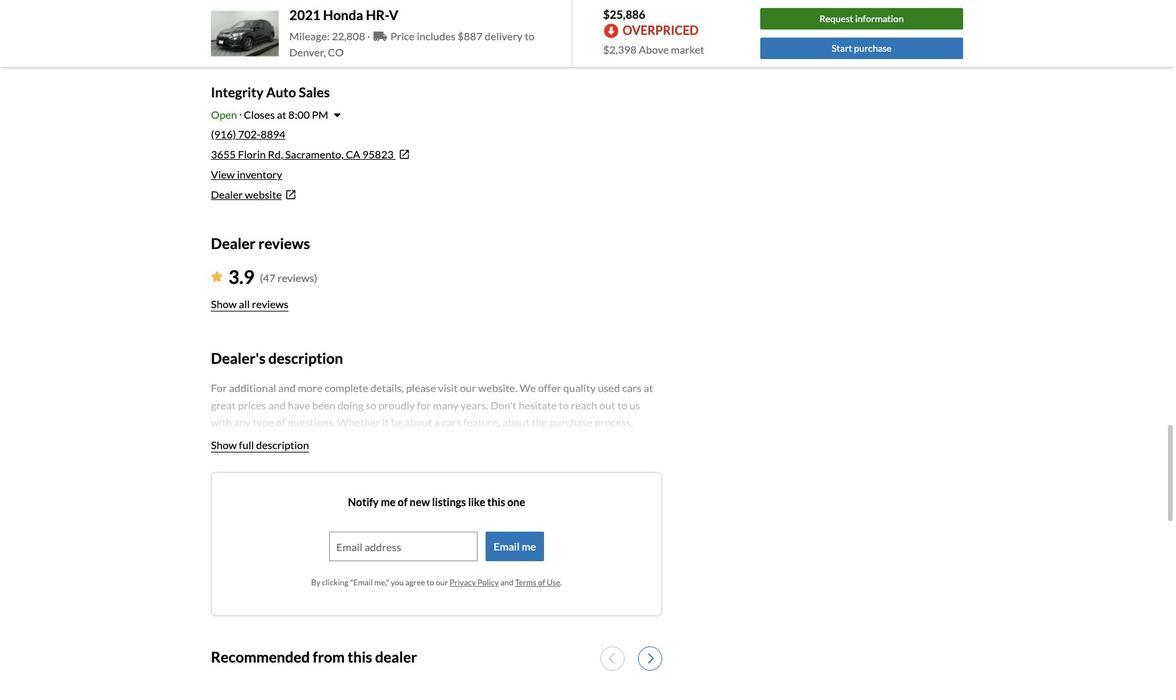Task type: describe. For each thing, give the bounding box(es) containing it.
rd
[[268, 148, 281, 161]]

abs
[[211, 622, 231, 635]]

keyless
[[490, 674, 526, 675]]

*estimated payments are for informational purposes only, and do not represent a financing offer or guarantee of credit from the seller.
[[211, 0, 655, 17]]

price
[[391, 30, 415, 42]]

camera,
[[339, 640, 378, 652]]

sensing,
[[394, 674, 432, 675]]

website
[[245, 188, 282, 201]]

2021 honda hr-v image
[[211, 8, 279, 59]]

mileage:
[[289, 30, 330, 42]]

0 horizontal spatial air
[[351, 657, 366, 670]]

8:00
[[288, 108, 310, 121]]

not
[[439, 0, 451, 5]]

(47
[[260, 271, 276, 284]]

sales
[[299, 84, 330, 100]]

running
[[253, 657, 292, 670]]

at
[[277, 108, 286, 121]]

black,
[[612, 640, 640, 652]]

me for email
[[522, 540, 536, 553]]

dealer
[[375, 648, 417, 666]]

agree
[[405, 578, 425, 588]]

full
[[239, 439, 254, 452]]

1 lights, from the left
[[294, 657, 325, 670]]

2021
[[289, 7, 321, 23]]

all
[[239, 297, 250, 310]]

2 vertical spatial of
[[538, 578, 545, 588]]

inventory
[[237, 168, 282, 181]]

dealer for dealer reviews
[[211, 235, 256, 253]]

(916) 702-8894 link
[[211, 128, 286, 141]]

v
[[389, 7, 398, 23]]

pm
[[312, 108, 328, 121]]

includes
[[417, 30, 456, 42]]

hondalink,
[[434, 674, 488, 675]]

1 vertical spatial to
[[427, 578, 434, 588]]

mileage: 22,808 ·
[[289, 30, 372, 42]]

notify
[[348, 496, 379, 509]]

seller.
[[211, 7, 231, 17]]

wireless,
[[430, 640, 473, 652]]

privacy
[[450, 578, 476, 588]]

additional
[[211, 605, 260, 618]]

terms
[[515, 578, 537, 588]]

show full description button
[[211, 432, 309, 459]]

auto
[[266, 84, 296, 100]]

clicking
[[322, 578, 349, 588]]

honda down running
[[269, 674, 301, 675]]

"email
[[350, 578, 373, 588]]

am/fm/hd
[[211, 640, 268, 652]]

scroll left image
[[609, 653, 615, 665]]

overpriced
[[623, 23, 699, 38]]

do
[[428, 0, 437, 5]]

702-
[[238, 128, 261, 141]]

by
[[311, 578, 321, 588]]

informational
[[312, 0, 360, 5]]

and inside '*estimated payments are for informational purposes only, and do not represent a financing offer or guarantee of credit from the seller.'
[[414, 0, 427, 5]]

privacy policy link
[[450, 578, 499, 588]]

alloy
[[554, 622, 578, 635]]

purposes
[[362, 0, 394, 5]]

honda down dealer
[[360, 674, 392, 675]]

show all reviews
[[211, 297, 289, 310]]

radio,
[[270, 640, 300, 652]]

1 horizontal spatial air
[[403, 622, 417, 635]]

(916)
[[211, 128, 236, 141]]

ca
[[346, 148, 360, 161]]

1 bags, from the left
[[368, 657, 393, 670]]

Email address email field
[[330, 533, 477, 561]]

hill
[[644, 657, 661, 670]]

of inside '*estimated payments are for informational purposes only, and do not represent a financing offer or guarantee of credit from the seller.'
[[593, 0, 601, 5]]

the
[[643, 0, 655, 5]]

(single
[[519, 640, 551, 652]]

dealer for dealer
[[211, 50, 256, 68]]

honda down the informational
[[323, 7, 363, 23]]

start purchase
[[832, 43, 892, 54]]

dual
[[327, 657, 349, 670]]

email me button
[[486, 532, 544, 562]]

0 vertical spatial reviews
[[258, 235, 310, 253]]

represent
[[452, 0, 487, 5]]

integrity auto sales link
[[211, 84, 330, 100]]

hr-
[[366, 7, 389, 23]]

lanewatch,
[[303, 674, 358, 675]]

show for dealer reviews
[[211, 297, 237, 310]]

dealer for dealer website
[[211, 188, 243, 201]]

market
[[671, 43, 705, 56]]

cd/mp3
[[475, 640, 517, 652]]

open
[[211, 108, 237, 121]]

only,
[[396, 0, 412, 5]]

adaptive
[[285, 622, 327, 635]]



Task type: vqa. For each thing, say whether or not it's contained in the screenshot.
left "lights,"
yes



Task type: locate. For each thing, give the bounding box(es) containing it.
this right like
[[487, 496, 505, 509]]

1 horizontal spatial start
[[832, 43, 852, 54]]

me,"
[[374, 578, 389, 588]]

dealer website
[[211, 188, 282, 201]]

0 horizontal spatial me
[[381, 496, 396, 509]]

$25,886
[[603, 7, 646, 21]]

3655
[[211, 148, 236, 161]]

additional information abs (4-wheel), adaptive cruise control, air conditioning, alarm system, alloy wheels, am/fm/hd radio, backup camera, bluetooth wireless, cd/mp3 (single disc), color: black, daytime running lights, dual air bags, f&r head curtain air bags, fog lights, heated seats, hill start assist, honda lanewatch, honda sensing, hondalink, keyless entry, lane depart
[[211, 605, 661, 675]]

me inside button
[[522, 540, 536, 553]]

payments
[[251, 0, 286, 5]]

dealer down view
[[211, 188, 243, 201]]

lights, up lane
[[545, 657, 575, 670]]

2 horizontal spatial air
[[482, 657, 496, 670]]

bags, up keyless
[[498, 657, 523, 670]]

1 horizontal spatial of
[[538, 578, 545, 588]]

2 dealer from the top
[[211, 188, 243, 201]]

backup
[[302, 640, 337, 652]]

lights, down backup
[[294, 657, 325, 670]]

show full description
[[211, 439, 309, 452]]

disc),
[[553, 640, 579, 652]]

me right email
[[522, 540, 536, 553]]

1 vertical spatial dealer
[[211, 188, 243, 201]]

our
[[436, 578, 448, 588]]

delivery
[[485, 30, 523, 42]]

wheel),
[[246, 622, 282, 635]]

to left our
[[427, 578, 434, 588]]

integrity
[[211, 84, 264, 100]]

0 horizontal spatial lights,
[[294, 657, 325, 670]]

$887
[[458, 30, 483, 42]]

dealer inside dealer website link
[[211, 188, 243, 201]]

.
[[561, 578, 562, 588]]

2 horizontal spatial of
[[593, 0, 601, 5]]

me right notify
[[381, 496, 396, 509]]

0 horizontal spatial from
[[313, 648, 345, 666]]

are
[[287, 0, 299, 5]]

reviews right all
[[252, 297, 289, 310]]

2 lights, from the left
[[545, 657, 575, 670]]

policy
[[478, 578, 499, 588]]

1 vertical spatial start
[[211, 674, 234, 675]]

description inside button
[[256, 439, 309, 452]]

0 vertical spatial from
[[625, 0, 642, 5]]

reviews up 3.9 (47 reviews)
[[258, 235, 310, 253]]

0 vertical spatial me
[[381, 496, 396, 509]]

0 horizontal spatial to
[[427, 578, 434, 588]]

1 vertical spatial this
[[348, 648, 372, 666]]

0 horizontal spatial start
[[211, 674, 234, 675]]

$2,398
[[603, 43, 637, 56]]

bags, left f&r
[[368, 657, 393, 670]]

0 horizontal spatial this
[[348, 648, 372, 666]]

me for notify
[[381, 496, 396, 509]]

lane
[[558, 674, 580, 675]]

you
[[391, 578, 404, 588]]

$2,398 above market
[[603, 43, 705, 56]]

dealer's description
[[211, 349, 343, 367]]

request
[[820, 13, 854, 24]]

this down the cruise
[[348, 648, 372, 666]]

1 show from the top
[[211, 297, 237, 310]]

system,
[[515, 622, 552, 635]]

dealer reviews
[[211, 235, 310, 253]]

dealer's
[[211, 349, 266, 367]]

1 horizontal spatial lights,
[[545, 657, 575, 670]]

(4-
[[233, 622, 246, 635]]

2 show from the top
[[211, 439, 237, 452]]

1 vertical spatial reviews
[[252, 297, 289, 310]]

air down cd/mp3
[[482, 657, 496, 670]]

this
[[487, 496, 505, 509], [348, 648, 372, 666]]

above
[[639, 43, 669, 56]]

start purchase button
[[760, 37, 963, 59]]

reviews inside button
[[252, 297, 289, 310]]

0 vertical spatial dealer
[[211, 50, 256, 68]]

start down daytime
[[211, 674, 234, 675]]

from up '$25,886'
[[625, 0, 642, 5]]

from
[[625, 0, 642, 5], [313, 648, 345, 666]]

1 horizontal spatial this
[[487, 496, 505, 509]]

dealer up 3.9
[[211, 235, 256, 253]]

or
[[547, 0, 555, 5]]

and left do
[[414, 0, 427, 5]]

integrity auto sales
[[211, 84, 330, 100]]

3 dealer from the top
[[211, 235, 256, 253]]

3.9 (47 reviews)
[[228, 265, 317, 288]]

0 vertical spatial description
[[268, 349, 343, 367]]

2021 honda hr-v
[[289, 7, 398, 23]]

0 vertical spatial and
[[414, 0, 427, 5]]

start inside the additional information abs (4-wheel), adaptive cruise control, air conditioning, alarm system, alloy wheels, am/fm/hd radio, backup camera, bluetooth wireless, cd/mp3 (single disc), color: black, daytime running lights, dual air bags, f&r head curtain air bags, fog lights, heated seats, hill start assist, honda lanewatch, honda sensing, hondalink, keyless entry, lane depart
[[211, 674, 234, 675]]

1 dealer from the top
[[211, 50, 256, 68]]

2 vertical spatial dealer
[[211, 235, 256, 253]]

1 vertical spatial description
[[256, 439, 309, 452]]

0 vertical spatial show
[[211, 297, 237, 310]]

0 horizontal spatial and
[[414, 0, 427, 5]]

of left new
[[398, 496, 408, 509]]

*estimated
[[211, 0, 250, 5]]

bags,
[[368, 657, 393, 670], [498, 657, 523, 670]]

start down request in the top right of the page
[[832, 43, 852, 54]]

request information button
[[760, 8, 963, 30]]

and right policy
[[500, 578, 514, 588]]

from up lanewatch, on the bottom of the page
[[313, 648, 345, 666]]

like
[[468, 496, 485, 509]]

view inventory
[[211, 168, 282, 181]]

co
[[328, 46, 344, 58]]

·
[[367, 30, 370, 42]]

show all reviews button
[[211, 291, 289, 318]]

sacramento,
[[285, 148, 344, 161]]

f&r
[[395, 657, 415, 670]]

to inside price includes $887 delivery to denver, co
[[525, 30, 535, 42]]

closes
[[244, 108, 275, 121]]

request information
[[820, 13, 904, 24]]

show
[[211, 297, 237, 310], [211, 439, 237, 452]]

1 vertical spatial me
[[522, 540, 536, 553]]

of left credit
[[593, 0, 601, 5]]

air up bluetooth
[[403, 622, 417, 635]]

guarantee
[[556, 0, 592, 5]]

bluetooth
[[380, 640, 427, 652]]

use
[[547, 578, 561, 588]]

1 vertical spatial and
[[500, 578, 514, 588]]

1 vertical spatial of
[[398, 496, 408, 509]]

view
[[211, 168, 235, 181]]

scroll right image
[[648, 653, 654, 665]]

price includes $887 delivery to denver, co
[[289, 30, 535, 58]]

honda
[[323, 7, 363, 23], [269, 674, 301, 675], [360, 674, 392, 675]]

1 horizontal spatial to
[[525, 30, 535, 42]]

of left the use
[[538, 578, 545, 588]]

start inside button
[[832, 43, 852, 54]]

purchase
[[854, 43, 892, 54]]

,
[[281, 148, 283, 161]]

caret down image
[[334, 109, 341, 120]]

1 horizontal spatial bags,
[[498, 657, 523, 670]]

email
[[494, 540, 520, 553]]

0 vertical spatial this
[[487, 496, 505, 509]]

credit
[[602, 0, 623, 5]]

recommended from this dealer
[[211, 648, 417, 666]]

from inside '*estimated payments are for informational purposes only, and do not represent a financing offer or guarantee of credit from the seller.'
[[625, 0, 642, 5]]

show inside the "show full description" button
[[211, 439, 237, 452]]

information
[[262, 605, 318, 618]]

dealer website link
[[211, 187, 662, 203]]

recommended
[[211, 648, 310, 666]]

head
[[417, 657, 442, 670]]

show left all
[[211, 297, 237, 310]]

assist,
[[237, 674, 267, 675]]

email me
[[494, 540, 536, 553]]

me
[[381, 496, 396, 509], [522, 540, 536, 553]]

show inside show all reviews button
[[211, 297, 237, 310]]

3.9
[[228, 265, 254, 288]]

2 bags, from the left
[[498, 657, 523, 670]]

1 horizontal spatial from
[[625, 0, 642, 5]]

0 horizontal spatial of
[[398, 496, 408, 509]]

show for dealer's description
[[211, 439, 237, 452]]

truck moving image
[[374, 31, 387, 42]]

notify me of new listings like this one
[[348, 496, 525, 509]]

0 vertical spatial start
[[832, 43, 852, 54]]

to right delivery
[[525, 30, 535, 42]]

by clicking "email me," you agree to our privacy policy and terms of use .
[[311, 578, 562, 588]]

0 vertical spatial of
[[593, 0, 601, 5]]

1 vertical spatial show
[[211, 439, 237, 452]]

1 horizontal spatial me
[[522, 540, 536, 553]]

air down camera,
[[351, 657, 366, 670]]

0 vertical spatial to
[[525, 30, 535, 42]]

heated
[[577, 657, 612, 670]]

for
[[300, 0, 311, 5]]

dealer
[[211, 50, 256, 68], [211, 188, 243, 201], [211, 235, 256, 253]]

reviews
[[258, 235, 310, 253], [252, 297, 289, 310]]

1 vertical spatial from
[[313, 648, 345, 666]]

0 horizontal spatial bags,
[[368, 657, 393, 670]]

seats,
[[614, 657, 642, 670]]

fog
[[525, 657, 543, 670]]

star image
[[211, 271, 223, 282]]

show left full
[[211, 439, 237, 452]]

entry,
[[528, 674, 556, 675]]

dealer up integrity
[[211, 50, 256, 68]]

3655 florin rd , sacramento, ca 95823
[[211, 148, 394, 161]]

1 horizontal spatial and
[[500, 578, 514, 588]]



